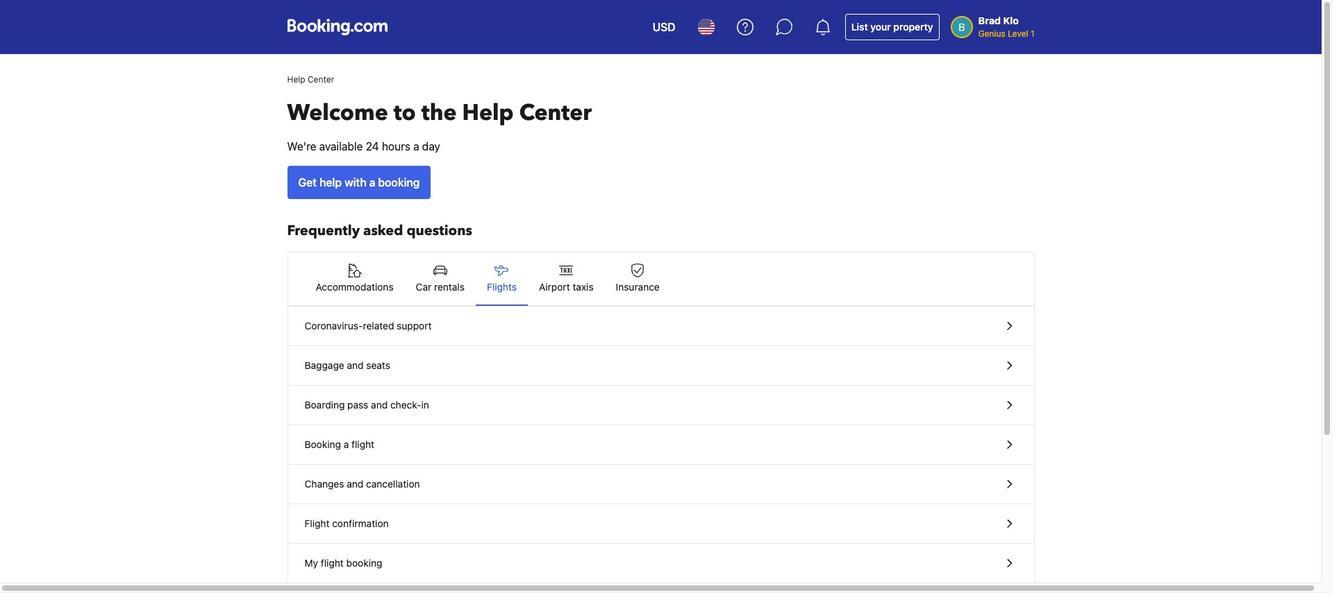 Task type: describe. For each thing, give the bounding box(es) containing it.
taxis
[[573, 281, 594, 293]]

help center
[[287, 74, 334, 85]]

get help with a booking button
[[287, 166, 431, 199]]

booking inside button
[[378, 176, 420, 189]]

in
[[421, 399, 429, 411]]

brad
[[979, 15, 1001, 26]]

we're available 24 hours a day
[[287, 140, 440, 153]]

flight confirmation
[[305, 518, 389, 530]]

and for cancellation
[[347, 479, 364, 490]]

flight
[[305, 518, 330, 530]]

help
[[320, 176, 342, 189]]

0 horizontal spatial center
[[308, 74, 334, 85]]

seats
[[366, 360, 390, 372]]

list your property link
[[845, 14, 940, 40]]

coronavirus-related support
[[305, 320, 432, 332]]

insurance
[[616, 281, 660, 293]]

changes and cancellation button
[[288, 465, 1034, 505]]

booking
[[305, 439, 341, 451]]

boarding
[[305, 399, 345, 411]]

usd
[[653, 21, 676, 33]]

available
[[319, 140, 363, 153]]

booking inside button
[[346, 558, 382, 570]]

day
[[422, 140, 440, 153]]

boarding pass and check-in
[[305, 399, 429, 411]]

klo
[[1003, 15, 1019, 26]]

car rentals
[[416, 281, 465, 293]]

hours
[[382, 140, 410, 153]]

baggage
[[305, 360, 344, 372]]

my flight booking button
[[288, 545, 1034, 584]]

car
[[416, 281, 432, 293]]

tab list containing accommodations
[[288, 253, 1034, 307]]

accommodations
[[316, 281, 394, 293]]

1 horizontal spatial center
[[519, 98, 592, 129]]

with
[[345, 176, 367, 189]]

we're
[[287, 140, 316, 153]]

flights
[[487, 281, 517, 293]]

check-
[[390, 399, 421, 411]]

airport
[[539, 281, 570, 293]]

confirmation
[[332, 518, 389, 530]]

get help with a booking
[[298, 176, 420, 189]]

changes and cancellation
[[305, 479, 420, 490]]

boarding pass and check-in button
[[288, 386, 1034, 426]]

frequently
[[287, 222, 360, 240]]



Task type: locate. For each thing, give the bounding box(es) containing it.
a
[[413, 140, 419, 153], [369, 176, 375, 189], [344, 439, 349, 451]]

1 vertical spatial help
[[462, 98, 514, 129]]

2 vertical spatial a
[[344, 439, 349, 451]]

a right with
[[369, 176, 375, 189]]

0 vertical spatial a
[[413, 140, 419, 153]]

1
[[1031, 28, 1035, 39]]

get
[[298, 176, 317, 189]]

booking down confirmation
[[346, 558, 382, 570]]

welcome
[[287, 98, 388, 129]]

help right the
[[462, 98, 514, 129]]

and
[[347, 360, 364, 372], [371, 399, 388, 411], [347, 479, 364, 490]]

help
[[287, 74, 305, 85], [462, 98, 514, 129]]

booking down hours
[[378, 176, 420, 189]]

pass
[[347, 399, 368, 411]]

frequently asked questions
[[287, 222, 472, 240]]

property
[[894, 21, 933, 33]]

a inside booking a flight button
[[344, 439, 349, 451]]

flight confirmation button
[[288, 505, 1034, 545]]

1 vertical spatial and
[[371, 399, 388, 411]]

tab list
[[288, 253, 1034, 307]]

0 vertical spatial booking
[[378, 176, 420, 189]]

changes
[[305, 479, 344, 490]]

brad klo genius level 1
[[979, 15, 1035, 39]]

my flight booking
[[305, 558, 382, 570]]

and inside button
[[347, 360, 364, 372]]

1 vertical spatial center
[[519, 98, 592, 129]]

baggage and seats
[[305, 360, 390, 372]]

flight inside button
[[352, 439, 375, 451]]

genius
[[979, 28, 1006, 39]]

24
[[366, 140, 379, 153]]

0 vertical spatial help
[[287, 74, 305, 85]]

related
[[363, 320, 394, 332]]

and inside 'button'
[[371, 399, 388, 411]]

support
[[397, 320, 432, 332]]

0 horizontal spatial help
[[287, 74, 305, 85]]

0 horizontal spatial a
[[344, 439, 349, 451]]

help up welcome
[[287, 74, 305, 85]]

flight up changes and cancellation
[[352, 439, 375, 451]]

center
[[308, 74, 334, 85], [519, 98, 592, 129]]

cancellation
[[366, 479, 420, 490]]

0 vertical spatial flight
[[352, 439, 375, 451]]

and for seats
[[347, 360, 364, 372]]

booking a flight button
[[288, 426, 1034, 465]]

0 horizontal spatial flight
[[321, 558, 344, 570]]

my
[[305, 558, 318, 570]]

list
[[851, 21, 868, 33]]

1 vertical spatial booking
[[346, 558, 382, 570]]

and left seats
[[347, 360, 364, 372]]

asked
[[363, 222, 403, 240]]

airport taxis button
[[528, 253, 605, 306]]

level
[[1008, 28, 1028, 39]]

1 vertical spatial a
[[369, 176, 375, 189]]

1 horizontal spatial help
[[462, 98, 514, 129]]

booking.com online hotel reservations image
[[287, 19, 387, 35]]

flight
[[352, 439, 375, 451], [321, 558, 344, 570]]

2 vertical spatial and
[[347, 479, 364, 490]]

insurance button
[[605, 253, 671, 306]]

questions
[[407, 222, 472, 240]]

1 vertical spatial flight
[[321, 558, 344, 570]]

and right changes
[[347, 479, 364, 490]]

flight inside button
[[321, 558, 344, 570]]

0 vertical spatial center
[[308, 74, 334, 85]]

a inside get help with a booking button
[[369, 176, 375, 189]]

coronavirus-
[[305, 320, 363, 332]]

list your property
[[851, 21, 933, 33]]

2 horizontal spatial a
[[413, 140, 419, 153]]

1 horizontal spatial flight
[[352, 439, 375, 451]]

a right 'booking'
[[344, 439, 349, 451]]

and right pass
[[371, 399, 388, 411]]

rentals
[[434, 281, 465, 293]]

airport taxis
[[539, 281, 594, 293]]

1 horizontal spatial a
[[369, 176, 375, 189]]

welcome to the help center
[[287, 98, 592, 129]]

usd button
[[644, 10, 684, 44]]

to
[[394, 98, 416, 129]]

booking
[[378, 176, 420, 189], [346, 558, 382, 570]]

coronavirus-related support button
[[288, 307, 1034, 347]]

and inside button
[[347, 479, 364, 490]]

flights button
[[476, 253, 528, 306]]

accommodations button
[[305, 253, 405, 306]]

car rentals button
[[405, 253, 476, 306]]

baggage and seats button
[[288, 347, 1034, 386]]

your
[[871, 21, 891, 33]]

a left day
[[413, 140, 419, 153]]

flight right "my"
[[321, 558, 344, 570]]

the
[[422, 98, 457, 129]]

0 vertical spatial and
[[347, 360, 364, 372]]

booking a flight
[[305, 439, 375, 451]]



Task type: vqa. For each thing, say whether or not it's contained in the screenshot.
"booking"
yes



